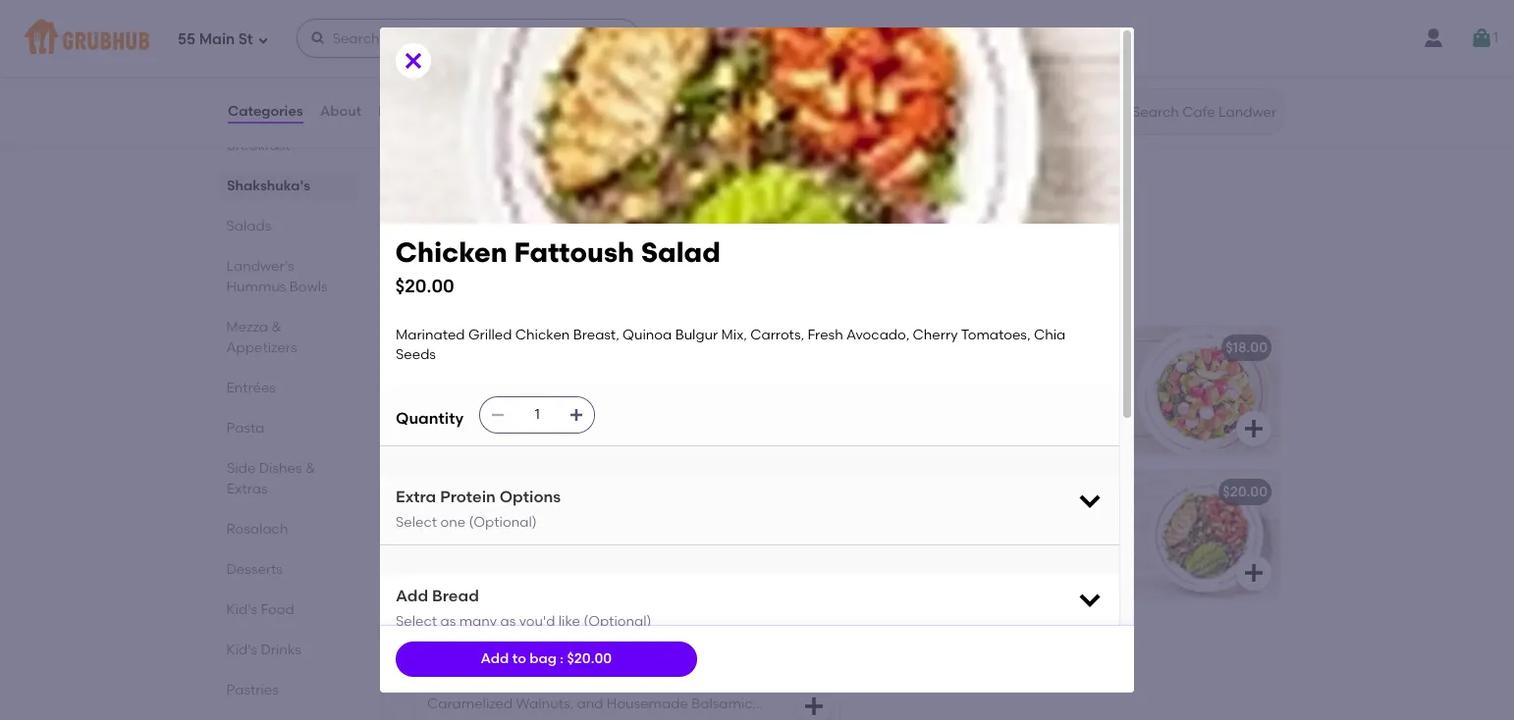 Task type: describe. For each thing, give the bounding box(es) containing it.
with inside the lettuce mix ,feta cheese, kalamata olives, cherry tomatoes, red and yellow bell peppers, cucumber, radish, sumac with lemon mint dressing
[[529, 427, 557, 444]]

balsamic
[[691, 696, 753, 713]]

avocado, inside mixed greens, cherry tomatoes, avocado, blueberries, strawberries, goat cheese, caramelized walnuts, and housemade balsamic dressing
[[646, 656, 709, 673]]

2 as from the left
[[500, 614, 516, 630]]

0 horizontal spatial a
[[427, 108, 436, 125]]

options
[[500, 488, 561, 507]]

$17.00
[[788, 340, 828, 356]]

pasta
[[227, 420, 265, 437]]

halloumi shakshuka image
[[692, 8, 840, 136]]

2 vertical spatial mix,
[[966, 532, 991, 549]]

housemade inside mixed greens, cherry tomatoes, avocado, blueberries, strawberries, goat cheese, caramelized walnuts, and housemade balsamic dressing
[[607, 696, 688, 713]]

sinia shakshuka
[[867, 21, 977, 37]]

strawberries,
[[508, 676, 596, 693]]

side dishes & extras tab
[[227, 459, 350, 500]]

halloumi up eggs
[[427, 21, 488, 37]]

chicken fattoush salad image
[[1132, 471, 1279, 599]]

dressing inside the lettuce mix ,feta cheese, kalamata olives, cherry tomatoes, red and yellow bell peppers, cucumber, radish, sumac with lemon mint dressing
[[427, 447, 484, 464]]

breakfast
[[227, 137, 290, 154]]

$18.00
[[1226, 340, 1268, 356]]

cucumbers,
[[867, 427, 948, 444]]

0 horizontal spatial breast,
[[573, 327, 619, 344]]

main
[[199, 30, 235, 48]]

0 horizontal spatial carrots,
[[750, 327, 804, 344]]

1 vertical spatial chia
[[1054, 552, 1086, 568]]

kalamata for and
[[601, 368, 667, 384]]

0 vertical spatial fresh
[[808, 327, 843, 344]]

1 vertical spatial chicken
[[515, 327, 570, 344]]

1 vertical spatial $20.00
[[1223, 484, 1268, 501]]

0 vertical spatial bulgur
[[675, 327, 718, 344]]

of
[[470, 108, 483, 125]]

salad for mediterranean salad (gf)
[[531, 340, 570, 356]]

cherry inside mixed greens, cherry tomatoes, avocado, blueberries, strawberries, goat cheese, caramelized walnuts, and housemade balsamic dressing
[[524, 656, 570, 673]]

shakshuka's
[[227, 178, 310, 194]]

mezza & appetizers
[[227, 319, 298, 356]]

mint inside the lettuce mix ,feta cheese, kalamata olives, cherry tomatoes, red and yellow bell peppers, cucumber, radish, sumac with lemon mint dressing
[[610, 427, 639, 444]]

1 vertical spatial seeds
[[867, 572, 907, 588]]

(optional) inside add bread select as many as you'd like (optional)
[[584, 614, 652, 630]]

goat
[[599, 676, 633, 693]]

lettuce mix ,feta cheese, kalamata olives, cherry tomatoes, red and yellow bell peppers, cucumber, radish, sumac with lemon mint dressing
[[427, 368, 667, 464]]

chicken fattoush salad $20.00
[[396, 236, 721, 297]]

& inside mezza & appetizers
[[272, 319, 282, 336]]

1 button
[[1470, 21, 1498, 56]]

kalamata for &
[[867, 387, 933, 404]]

reviews
[[378, 103, 433, 120]]

bread
[[432, 587, 479, 606]]

desserts tab
[[227, 560, 350, 580]]

goast cheese and berries
[[427, 628, 602, 645]]

mediterranean
[[427, 340, 528, 356]]

sauce,
[[533, 68, 579, 85]]

halloumi up cucumbers,
[[867, 340, 927, 356]]

0 horizontal spatial vegan
[[427, 165, 470, 182]]

0 vertical spatial quinoa
[[623, 327, 672, 344]]

to
[[512, 651, 526, 668]]

cheese inside two eggs poached in a spiced tomato pepper sauce, crispy halloumi cheese and spinach, with a side of tahini, side salad and challah bread.
[[490, 88, 540, 105]]

pastries tab
[[227, 680, 350, 701]]

kid's for kid's drinks
[[227, 642, 258, 659]]

tomatoes, inside lettuce mix, halloumi cheese, kalamata olives, cherry tomatoes, red & yellow bell peppers, cucumbers, radish & lemon mint dressing.
[[1032, 387, 1101, 404]]

mixed
[[427, 656, 467, 673]]

cheese, inside mixed greens, cherry tomatoes, avocado, blueberries, strawberries, goat cheese, caramelized walnuts, and housemade balsamic dressing
[[636, 676, 691, 693]]

1 horizontal spatial fresh
[[1052, 532, 1088, 549]]

2 vertical spatial $20.00
[[567, 651, 612, 668]]

tomatoes, inside mixed greens, cherry tomatoes, avocado, blueberries, strawberries, goat cheese, caramelized walnuts, and housemade balsamic dressing
[[573, 656, 642, 673]]

categories
[[228, 103, 303, 120]]

lettuce mix, halloumi cheese, kalamata olives, cherry tomatoes, red & yellow bell peppers, cucumbers, radish & lemon mint dressing.
[[867, 368, 1101, 464]]

1 as from the left
[[440, 614, 456, 630]]

shakshuka for sinia shakshuka
[[904, 21, 977, 37]]

add to bag : $20.00
[[481, 651, 612, 668]]

0 horizontal spatial marinated
[[396, 327, 465, 344]]

mixed greens, cherry tomatoes, avocado, blueberries, strawberries, goat cheese, caramelized walnuts, and housemade balsamic dressing
[[427, 656, 753, 721]]

spiced
[[583, 48, 629, 65]]

side dishes & extras
[[227, 461, 316, 498]]

sinia shakshuka image
[[1132, 8, 1279, 136]]

side inside two eggs poached in a spiced tomato pepper sauce, crispy halloumi cheese and spinach, with a side of tahini, side salad and challah bread.
[[532, 108, 561, 125]]

caramelized
[[427, 696, 513, 713]]

landwer's hummus bowls
[[227, 258, 328, 296]]

walnuts,
[[516, 696, 574, 713]]

about button
[[319, 77, 362, 147]]

pasta tab
[[227, 418, 350, 439]]

red for and
[[595, 387, 621, 404]]

and inside the lettuce mix ,feta cheese, kalamata olives, cherry tomatoes, red and yellow bell peppers, cucumber, radish, sumac with lemon mint dressing
[[624, 387, 651, 404]]

mix, inside lettuce mix, halloumi cheese, kalamata olives, cherry tomatoes, red & yellow bell peppers, cucumbers, radish & lemon mint dressing.
[[921, 368, 947, 384]]

housemade vegan meatballs served with tahini
[[427, 193, 745, 209]]

tahini
[[705, 193, 745, 209]]

salad for lebanese salad
[[496, 484, 535, 501]]

yellow for radish,
[[427, 407, 469, 424]]

lettuce for lettuce mix ,feta cheese, kalamata olives, cherry tomatoes, red and yellow bell peppers, cucumber, radish, sumac with lemon mint dressing
[[427, 368, 478, 384]]

1 vertical spatial quinoa
[[867, 532, 916, 549]]

lebanese salad button
[[415, 471, 840, 599]]

bowls
[[290, 279, 328, 296]]

1 vertical spatial avocado,
[[867, 552, 930, 568]]

kid's food
[[227, 602, 295, 619]]

chicken inside chicken fattoush salad $20.00
[[396, 236, 508, 269]]

rosalach tab
[[227, 519, 350, 540]]

olives, for mix,
[[937, 387, 980, 404]]

2 horizontal spatial with
[[674, 193, 702, 209]]

0 vertical spatial mix,
[[721, 327, 747, 344]]

crispy
[[582, 68, 624, 85]]

entrées
[[227, 380, 276, 397]]

berries
[[555, 628, 602, 645]]

main navigation navigation
[[0, 0, 1514, 77]]

protein
[[440, 488, 496, 507]]

dishes
[[259, 461, 302, 477]]

shakshuka's tab
[[227, 176, 350, 196]]

$19.00
[[786, 626, 827, 643]]

select inside extra protein options select one (optional)
[[396, 515, 437, 531]]

sinia shakshuka button
[[855, 8, 1279, 136]]

0 vertical spatial grilled
[[468, 327, 512, 344]]

radish,
[[427, 427, 476, 444]]

fattoush
[[514, 236, 635, 269]]

in
[[556, 48, 568, 65]]

meatballs
[[558, 193, 623, 209]]

1 vertical spatial carrots,
[[995, 532, 1049, 549]]

1 horizontal spatial bulgur
[[920, 532, 962, 549]]

mezza & appetizers tab
[[227, 317, 350, 358]]

0 vertical spatial marinated grilled chicken breast, quinoa bulgur mix, carrots, fresh avocado, cherry tomatoes, chia seeds
[[396, 327, 1069, 363]]

sumac
[[479, 427, 526, 444]]

1 horizontal spatial breast,
[[1044, 512, 1091, 529]]

svg image for vegan meatball shakshuka
[[802, 203, 826, 227]]

st
[[238, 30, 253, 48]]

spinach,
[[573, 88, 632, 105]]

1 vertical spatial marinated grilled chicken breast, quinoa bulgur mix, carrots, fresh avocado, cherry tomatoes, chia seeds
[[867, 512, 1091, 588]]

1 horizontal spatial vegan
[[512, 193, 555, 209]]

about
[[320, 103, 361, 120]]

lemon inside lettuce mix, halloumi cheese, kalamata olives, cherry tomatoes, red & yellow bell peppers, cucumbers, radish & lemon mint dressing.
[[1014, 427, 1060, 444]]

salads tab
[[227, 216, 350, 237]]

side
[[439, 108, 467, 125]]

bread.
[[483, 128, 526, 145]]

1
[[1493, 29, 1498, 46]]

55
[[178, 30, 195, 48]]

kid's drinks
[[227, 642, 302, 659]]

1 horizontal spatial salads
[[411, 281, 482, 305]]

mix
[[481, 368, 504, 384]]

blueberries,
[[427, 676, 505, 693]]

shakshuka for halloumi shakshuka
[[491, 21, 564, 37]]

extra
[[396, 488, 436, 507]]

tomato
[[427, 68, 478, 85]]

appetizers
[[227, 340, 298, 356]]

add bread select as many as you'd like (optional)
[[396, 587, 652, 630]]

halloumi salad image
[[1132, 327, 1279, 455]]

goast
[[427, 628, 468, 645]]

extras
[[227, 481, 268, 498]]

with inside two eggs poached in a spiced tomato pepper sauce, crispy halloumi cheese and spinach, with a side of tahini, side salad and challah bread.
[[635, 88, 663, 105]]

svg image for lebanese salad
[[802, 562, 826, 585]]

0 vertical spatial avocado,
[[846, 327, 909, 344]]

bag
[[529, 651, 557, 668]]



Task type: locate. For each thing, give the bounding box(es) containing it.
salads up the landwer's at the left of the page
[[227, 218, 272, 235]]

0 horizontal spatial red
[[595, 387, 621, 404]]

1 horizontal spatial (optional)
[[584, 614, 652, 630]]

select
[[396, 515, 437, 531], [396, 614, 437, 630]]

0 horizontal spatial seeds
[[396, 347, 436, 363]]

0 horizontal spatial quinoa
[[623, 327, 672, 344]]

dressing inside mixed greens, cherry tomatoes, avocado, blueberries, strawberries, goat cheese, caramelized walnuts, and housemade balsamic dressing
[[427, 716, 484, 721]]

kid's drinks tab
[[227, 640, 350, 661]]

and inside two eggs poached in a spiced tomato pepper sauce, crispy halloumi cheese and spinach, with a side of tahini, side salad and challah bread.
[[544, 88, 570, 105]]

1 horizontal spatial cheese,
[[636, 676, 691, 693]]

2 select from the top
[[396, 614, 437, 630]]

0 horizontal spatial housemade
[[427, 193, 509, 209]]

landwer's
[[227, 258, 295, 275]]

bell for radish,
[[472, 407, 495, 424]]

0 vertical spatial $20.00
[[396, 275, 455, 297]]

one
[[440, 515, 466, 531]]

olives, up quantity
[[427, 387, 471, 404]]

fresh
[[808, 327, 843, 344], [1052, 532, 1088, 549]]

$20.00
[[396, 275, 455, 297], [1223, 484, 1268, 501], [567, 651, 612, 668]]

mediterranean salad (gf)
[[427, 340, 603, 356]]

$20.00 inside chicken fattoush salad $20.00
[[396, 275, 455, 297]]

categories button
[[227, 77, 304, 147]]

1 horizontal spatial chicken
[[515, 327, 570, 344]]

salad down spinach,
[[564, 108, 603, 125]]

1 vertical spatial bulgur
[[920, 532, 962, 549]]

1 vertical spatial grilled
[[940, 512, 983, 529]]

olives,
[[427, 387, 471, 404], [937, 387, 980, 404]]

salad right protein
[[496, 484, 535, 501]]

and
[[606, 108, 634, 125]]

2 kid's from the top
[[227, 642, 258, 659]]

yellow up radish, at the bottom left of the page
[[427, 407, 469, 424]]

challah
[[427, 128, 480, 145]]

cheese, for ,feta
[[544, 368, 598, 384]]

&
[[272, 319, 282, 336], [896, 407, 907, 424], [1000, 427, 1011, 444], [305, 461, 316, 477]]

marinated grilled chicken breast, quinoa bulgur mix, carrots, fresh avocado, cherry tomatoes, chia seeds
[[396, 327, 1069, 363], [867, 512, 1091, 588]]

0 horizontal spatial olives,
[[427, 387, 471, 404]]

select down extra
[[396, 515, 437, 531]]

1 lemon from the left
[[561, 427, 606, 444]]

salad down served
[[641, 236, 721, 269]]

2 vertical spatial chicken
[[987, 512, 1041, 529]]

side
[[532, 108, 561, 125], [227, 461, 256, 477]]

add for add bread
[[396, 587, 428, 606]]

1 vertical spatial with
[[674, 193, 702, 209]]

kid's left food
[[227, 602, 258, 619]]

a right 'in'
[[571, 48, 580, 65]]

a left side
[[427, 108, 436, 125]]

1 vertical spatial kid's
[[227, 642, 258, 659]]

2 yellow from the left
[[910, 407, 951, 424]]

rosalach
[[227, 521, 289, 538]]

1 horizontal spatial carrots,
[[995, 532, 1049, 549]]

add
[[396, 587, 428, 606], [481, 651, 509, 668]]

1 horizontal spatial peppers,
[[981, 407, 1040, 424]]

like
[[558, 614, 580, 630]]

& up cucumbers,
[[896, 407, 907, 424]]

housemade down goat
[[607, 696, 688, 713]]

served
[[627, 193, 671, 209]]

with right sumac at the left
[[529, 427, 557, 444]]

2 horizontal spatial $20.00
[[1223, 484, 1268, 501]]

halloumi up side
[[427, 88, 486, 105]]

1 peppers, from the left
[[499, 407, 557, 424]]

2 horizontal spatial chicken
[[987, 512, 1041, 529]]

2 bell from the left
[[955, 407, 978, 424]]

select down bread
[[396, 614, 437, 630]]

svg image inside 1 button
[[1470, 27, 1493, 50]]

0 horizontal spatial kalamata
[[601, 368, 667, 384]]

svg image for sinia shakshuka
[[1242, 98, 1266, 122]]

$22.00
[[784, 21, 828, 37]]

0 horizontal spatial lemon
[[561, 427, 606, 444]]

olives, up 'radish'
[[937, 387, 980, 404]]

0 vertical spatial red
[[595, 387, 621, 404]]

breakfast tab
[[227, 136, 350, 156]]

food
[[261, 602, 295, 619]]

& right 'radish'
[[1000, 427, 1011, 444]]

red up cucumber, in the bottom left of the page
[[595, 387, 621, 404]]

lemon right 'radish'
[[1014, 427, 1060, 444]]

with left tahini
[[674, 193, 702, 209]]

cheese, for halloumi
[[1013, 368, 1067, 384]]

1 horizontal spatial bell
[[955, 407, 978, 424]]

salads inside tab
[[227, 218, 272, 235]]

cheese, inside the lettuce mix ,feta cheese, kalamata olives, cherry tomatoes, red and yellow bell peppers, cucumber, radish, sumac with lemon mint dressing
[[544, 368, 598, 384]]

0 vertical spatial carrots,
[[750, 327, 804, 344]]

0 horizontal spatial yellow
[[427, 407, 469, 424]]

dressing down radish, at the bottom left of the page
[[427, 447, 484, 464]]

shakshuka up poached
[[491, 21, 564, 37]]

yellow inside lettuce mix, halloumi cheese, kalamata olives, cherry tomatoes, red & yellow bell peppers, cucumbers, radish & lemon mint dressing.
[[910, 407, 951, 424]]

side inside side dishes & extras
[[227, 461, 256, 477]]

two
[[427, 48, 454, 65]]

bell inside lettuce mix, halloumi cheese, kalamata olives, cherry tomatoes, red & yellow bell peppers, cucumbers, radish & lemon mint dressing.
[[955, 407, 978, 424]]

Search Cafe Landwer search field
[[1130, 103, 1280, 122]]

1 horizontal spatial grilled
[[940, 512, 983, 529]]

0 horizontal spatial (optional)
[[469, 515, 537, 531]]

cheese up tahini,
[[490, 88, 540, 105]]

as left you'd
[[500, 614, 516, 630]]

0 vertical spatial with
[[635, 88, 663, 105]]

2 horizontal spatial cheese,
[[1013, 368, 1067, 384]]

0 horizontal spatial grilled
[[468, 327, 512, 344]]

1 vertical spatial add
[[481, 651, 509, 668]]

kid's left drinks
[[227, 642, 258, 659]]

1 horizontal spatial housemade
[[607, 696, 688, 713]]

1 vertical spatial kalamata
[[867, 387, 933, 404]]

tahini,
[[486, 108, 529, 125]]

0 vertical spatial vegan
[[427, 165, 470, 182]]

kalamata down '(gf)'
[[601, 368, 667, 384]]

red inside lettuce mix, halloumi cheese, kalamata olives, cherry tomatoes, red & yellow bell peppers, cucumbers, radish & lemon mint dressing.
[[867, 407, 893, 424]]

cucumber,
[[560, 407, 634, 424]]

0 vertical spatial (optional)
[[469, 515, 537, 531]]

radish
[[952, 427, 997, 444]]

sinia
[[867, 21, 900, 37]]

yellow for radish
[[910, 407, 951, 424]]

peppers, for sumac
[[499, 407, 557, 424]]

1 horizontal spatial with
[[635, 88, 663, 105]]

halloumi salad
[[867, 340, 970, 356]]

0 vertical spatial chia
[[1034, 327, 1066, 344]]

0 horizontal spatial fresh
[[808, 327, 843, 344]]

shakshuka
[[491, 21, 564, 37], [904, 21, 977, 37], [537, 165, 610, 182]]

halloumi inside lettuce mix, halloumi cheese, kalamata olives, cherry tomatoes, red & yellow bell peppers, cucumbers, radish & lemon mint dressing.
[[950, 368, 1010, 384]]

1 horizontal spatial kalamata
[[867, 387, 933, 404]]

extra protein options select one (optional)
[[396, 488, 561, 531]]

1 olives, from the left
[[427, 387, 471, 404]]

1 horizontal spatial as
[[500, 614, 516, 630]]

olives, inside lettuce mix, halloumi cheese, kalamata olives, cherry tomatoes, red & yellow bell peppers, cucumbers, radish & lemon mint dressing.
[[937, 387, 980, 404]]

0 horizontal spatial mix,
[[721, 327, 747, 344]]

and down the sauce,
[[544, 88, 570, 105]]

kalamata
[[601, 368, 667, 384], [867, 387, 933, 404]]

landwer's hummus bowls tab
[[227, 256, 350, 298]]

& up appetizers
[[272, 319, 282, 336]]

side up extras in the left bottom of the page
[[227, 461, 256, 477]]

tomatoes,
[[961, 327, 1031, 344], [522, 387, 592, 404], [1032, 387, 1101, 404], [982, 552, 1051, 568], [573, 656, 642, 673]]

salad left '(gf)'
[[531, 340, 570, 356]]

kid's food tab
[[227, 600, 350, 621]]

$23.00
[[782, 163, 827, 180]]

salad up lettuce mix, halloumi cheese, kalamata olives, cherry tomatoes, red & yellow bell peppers, cucumbers, radish & lemon mint dressing.
[[931, 340, 970, 356]]

salads up the mediterranean
[[411, 281, 482, 305]]

marinated down dressing.
[[867, 512, 936, 529]]

1 horizontal spatial side
[[532, 108, 561, 125]]

marinated up quantity
[[396, 327, 465, 344]]

a
[[571, 48, 580, 65], [427, 108, 436, 125]]

peppers, inside lettuce mix, halloumi cheese, kalamata olives, cherry tomatoes, red & yellow bell peppers, cucumbers, radish & lemon mint dressing.
[[981, 407, 1040, 424]]

vegan down challah
[[427, 165, 470, 182]]

quinoa down dressing.
[[867, 532, 916, 549]]

lettuce inside lettuce mix, halloumi cheese, kalamata olives, cherry tomatoes, red & yellow bell peppers, cucumbers, radish & lemon mint dressing.
[[867, 368, 918, 384]]

1 vertical spatial select
[[396, 614, 437, 630]]

1 horizontal spatial $20.00
[[567, 651, 612, 668]]

halloumi inside two eggs poached in a spiced tomato pepper sauce, crispy halloumi cheese and spinach, with a side of tahini, side salad and challah bread.
[[427, 88, 486, 105]]

shakshuka up the housemade vegan meatballs served with tahini
[[537, 165, 610, 182]]

0 vertical spatial housemade
[[427, 193, 509, 209]]

1 vertical spatial a
[[427, 108, 436, 125]]

kalamata inside the lettuce mix ,feta cheese, kalamata olives, cherry tomatoes, red and yellow bell peppers, cucumber, radish, sumac with lemon mint dressing
[[601, 368, 667, 384]]

1 horizontal spatial yellow
[[910, 407, 951, 424]]

(optional) inside extra protein options select one (optional)
[[469, 515, 537, 531]]

peppers, up 'radish'
[[981, 407, 1040, 424]]

2 peppers, from the left
[[981, 407, 1040, 424]]

add for add to bag
[[481, 651, 509, 668]]

bell for radish
[[955, 407, 978, 424]]

dressing down caramelized
[[427, 716, 484, 721]]

0 horizontal spatial with
[[529, 427, 557, 444]]

mezza
[[227, 319, 269, 336]]

halloumi
[[427, 21, 488, 37], [427, 88, 486, 105], [867, 340, 927, 356], [950, 368, 1010, 384]]

0 horizontal spatial side
[[227, 461, 256, 477]]

0 vertical spatial seeds
[[396, 347, 436, 363]]

1 horizontal spatial a
[[571, 48, 580, 65]]

1 vertical spatial red
[[867, 407, 893, 424]]

red for &
[[867, 407, 893, 424]]

yellow
[[427, 407, 469, 424], [910, 407, 951, 424]]

0 horizontal spatial $20.00
[[396, 275, 455, 297]]

yellow inside the lettuce mix ,feta cheese, kalamata olives, cherry tomatoes, red and yellow bell peppers, cucumber, radish, sumac with lemon mint dressing
[[427, 407, 469, 424]]

lettuce down the mediterranean
[[427, 368, 478, 384]]

lemon down cucumber, in the bottom left of the page
[[561, 427, 606, 444]]

kid's inside tab
[[227, 642, 258, 659]]

1 bell from the left
[[472, 407, 495, 424]]

eggs
[[457, 48, 489, 65]]

and up bag
[[525, 628, 552, 645]]

(optional)
[[469, 515, 537, 531], [584, 614, 652, 630]]

svg image
[[1470, 27, 1493, 50], [1242, 98, 1266, 122], [802, 203, 826, 227], [1242, 417, 1266, 441], [802, 562, 826, 585], [1242, 562, 1266, 585], [802, 695, 826, 719]]

(gf)
[[574, 340, 603, 356]]

cheese, inside lettuce mix, halloumi cheese, kalamata olives, cherry tomatoes, red & yellow bell peppers, cucumbers, radish & lemon mint dressing.
[[1013, 368, 1067, 384]]

svg image for halloumi salad
[[1242, 417, 1266, 441]]

salad inside two eggs poached in a spiced tomato pepper sauce, crispy halloumi cheese and spinach, with a side of tahini, side salad and challah bread.
[[564, 108, 603, 125]]

0 vertical spatial kalamata
[[601, 368, 667, 384]]

grilled
[[468, 327, 512, 344], [940, 512, 983, 529]]

peppers, for &
[[981, 407, 1040, 424]]

you'd
[[519, 614, 555, 630]]

peppers, inside the lettuce mix ,feta cheese, kalamata olives, cherry tomatoes, red and yellow bell peppers, cucumber, radish, sumac with lemon mint dressing
[[499, 407, 557, 424]]

2 olives, from the left
[[937, 387, 980, 404]]

halloumi up 'radish'
[[950, 368, 1010, 384]]

1 lettuce from the left
[[427, 368, 478, 384]]

select inside add bread select as many as you'd like (optional)
[[396, 614, 437, 630]]

housemade
[[427, 193, 509, 209], [607, 696, 688, 713]]

0 horizontal spatial as
[[440, 614, 456, 630]]

pepper
[[482, 68, 530, 85]]

red
[[595, 387, 621, 404], [867, 407, 893, 424]]

1 horizontal spatial olives,
[[937, 387, 980, 404]]

1 select from the top
[[396, 515, 437, 531]]

kalamata inside lettuce mix, halloumi cheese, kalamata olives, cherry tomatoes, red & yellow bell peppers, cucumbers, radish & lemon mint dressing.
[[867, 387, 933, 404]]

shakshuka inside button
[[904, 21, 977, 37]]

& right dishes
[[305, 461, 316, 477]]

yellow up cucumbers,
[[910, 407, 951, 424]]

dressing
[[427, 447, 484, 464], [427, 716, 484, 721]]

0 vertical spatial salads
[[227, 218, 272, 235]]

olives, inside the lettuce mix ,feta cheese, kalamata olives, cherry tomatoes, red and yellow bell peppers, cucumber, radish, sumac with lemon mint dressing
[[427, 387, 471, 404]]

lemon
[[561, 427, 606, 444], [1014, 427, 1060, 444]]

0 horizontal spatial add
[[396, 587, 428, 606]]

salad for halloumi salad
[[931, 340, 970, 356]]

olives, for mix
[[427, 387, 471, 404]]

bell up sumac at the left
[[472, 407, 495, 424]]

kid's for kid's food
[[227, 602, 258, 619]]

halloumi shakshuka
[[427, 21, 564, 37]]

kid's
[[227, 602, 258, 619], [227, 642, 258, 659]]

lettuce
[[427, 368, 478, 384], [867, 368, 918, 384]]

greens,
[[470, 656, 521, 673]]

2 lettuce from the left
[[867, 368, 918, 384]]

tomatoes, inside the lettuce mix ,feta cheese, kalamata olives, cherry tomatoes, red and yellow bell peppers, cucumber, radish, sumac with lemon mint dressing
[[522, 387, 592, 404]]

& inside side dishes & extras
[[305, 461, 316, 477]]

red inside the lettuce mix ,feta cheese, kalamata olives, cherry tomatoes, red and yellow bell peppers, cucumber, radish, sumac with lemon mint dressing
[[595, 387, 621, 404]]

1 horizontal spatial mix,
[[921, 368, 947, 384]]

chicken down the meatball
[[396, 236, 508, 269]]

cheese
[[490, 88, 540, 105], [471, 628, 522, 645]]

0 horizontal spatial cheese,
[[544, 368, 598, 384]]

mint inside lettuce mix, halloumi cheese, kalamata olives, cherry tomatoes, red & yellow bell peppers, cucumbers, radish & lemon mint dressing.
[[1063, 427, 1092, 444]]

meatball
[[474, 165, 534, 182]]

and down goat
[[577, 696, 603, 713]]

housemade down the meatball
[[427, 193, 509, 209]]

lettuce down halloumi salad at top
[[867, 368, 918, 384]]

hummus
[[227, 279, 287, 296]]

1 vertical spatial marinated
[[867, 512, 936, 529]]

quinoa
[[623, 327, 672, 344], [867, 532, 916, 549]]

lebanese
[[427, 484, 493, 501]]

add left bread
[[396, 587, 428, 606]]

kid's inside tab
[[227, 602, 258, 619]]

1 vertical spatial mix,
[[921, 368, 947, 384]]

and up cucumber, in the bottom left of the page
[[624, 387, 651, 404]]

2 dressing from the top
[[427, 716, 484, 721]]

quinoa right '(gf)'
[[623, 327, 672, 344]]

0 vertical spatial select
[[396, 515, 437, 531]]

1 horizontal spatial mint
[[1063, 427, 1092, 444]]

1 vertical spatial dressing
[[427, 716, 484, 721]]

entrées tab
[[227, 378, 350, 399]]

avocado,
[[846, 327, 909, 344], [867, 552, 930, 568], [646, 656, 709, 673]]

lemon inside the lettuce mix ,feta cheese, kalamata olives, cherry tomatoes, red and yellow bell peppers, cucumber, radish, sumac with lemon mint dressing
[[561, 427, 606, 444]]

and inside mixed greens, cherry tomatoes, avocado, blueberries, strawberries, goat cheese, caramelized walnuts, and housemade balsamic dressing
[[577, 696, 603, 713]]

1 dressing from the top
[[427, 447, 484, 464]]

two eggs poached in a spiced tomato pepper sauce, crispy halloumi cheese and spinach, with a side of tahini, side salad and challah bread.
[[427, 48, 663, 145]]

(optional) right like
[[584, 614, 652, 630]]

bell inside the lettuce mix ,feta cheese, kalamata olives, cherry tomatoes, red and yellow bell peppers, cucumber, radish, sumac with lemon mint dressing
[[472, 407, 495, 424]]

0 vertical spatial kid's
[[227, 602, 258, 619]]

:
[[560, 651, 564, 668]]

0 horizontal spatial salads
[[227, 218, 272, 235]]

2 lemon from the left
[[1014, 427, 1060, 444]]

cherry inside the lettuce mix ,feta cheese, kalamata olives, cherry tomatoes, red and yellow bell peppers, cucumber, radish, sumac with lemon mint dressing
[[474, 387, 519, 404]]

lebanese salad
[[427, 484, 535, 501]]

2 horizontal spatial mix,
[[966, 532, 991, 549]]

salad inside button
[[496, 484, 535, 501]]

side right tahini,
[[532, 108, 561, 125]]

poached
[[493, 48, 553, 65]]

add inside add bread select as many as you'd like (optional)
[[396, 587, 428, 606]]

1 horizontal spatial marinated
[[867, 512, 936, 529]]

1 horizontal spatial lemon
[[1014, 427, 1060, 444]]

cherry inside lettuce mix, halloumi cheese, kalamata olives, cherry tomatoes, red & yellow bell peppers, cucumbers, radish & lemon mint dressing.
[[983, 387, 1029, 404]]

chicken down 'radish'
[[987, 512, 1041, 529]]

1 vertical spatial (optional)
[[584, 614, 652, 630]]

0 vertical spatial chicken
[[396, 236, 508, 269]]

svg image
[[310, 30, 326, 46], [257, 34, 269, 46], [402, 49, 425, 73], [802, 98, 826, 122], [490, 408, 506, 424], [569, 408, 584, 424], [1076, 487, 1104, 515], [1076, 586, 1104, 614]]

1 mint from the left
[[610, 427, 639, 444]]

reviews button
[[377, 77, 434, 147]]

shakshuka right sinia
[[904, 21, 977, 37]]

0 horizontal spatial lettuce
[[427, 368, 478, 384]]

mediterranean salad (gf) image
[[692, 327, 840, 455]]

red up cucumbers,
[[867, 407, 893, 424]]

0 vertical spatial breast,
[[573, 327, 619, 344]]

(optional) down options
[[469, 515, 537, 531]]

search icon image
[[1101, 100, 1124, 124]]

2 vertical spatial with
[[529, 427, 557, 444]]

lebanese salad image
[[692, 471, 840, 599]]

1 yellow from the left
[[427, 407, 469, 424]]

salads
[[227, 218, 272, 235], [411, 281, 482, 305]]

salad
[[564, 108, 603, 125], [641, 236, 721, 269], [531, 340, 570, 356], [931, 340, 970, 356], [496, 484, 535, 501]]

salad inside chicken fattoush salad $20.00
[[641, 236, 721, 269]]

add left to
[[481, 651, 509, 668]]

1 kid's from the top
[[227, 602, 258, 619]]

chicken up ,feta in the bottom of the page
[[515, 327, 570, 344]]

1 horizontal spatial add
[[481, 651, 509, 668]]

kalamata up cucumbers,
[[867, 387, 933, 404]]

as down bread
[[440, 614, 456, 630]]

1 vertical spatial cheese
[[471, 628, 522, 645]]

cheese up greens, on the left bottom of the page
[[471, 628, 522, 645]]

chia
[[1034, 327, 1066, 344], [1054, 552, 1086, 568]]

desserts
[[227, 562, 283, 578]]

Input item quantity number field
[[516, 398, 559, 433]]

lettuce for lettuce mix, halloumi cheese, kalamata olives, cherry tomatoes, red & yellow bell peppers, cucumbers, radish & lemon mint dressing.
[[867, 368, 918, 384]]

peppers, up sumac at the left
[[499, 407, 557, 424]]

chicken
[[396, 236, 508, 269], [515, 327, 570, 344], [987, 512, 1041, 529]]

1 horizontal spatial red
[[867, 407, 893, 424]]

1 vertical spatial side
[[227, 461, 256, 477]]

pastries
[[227, 682, 279, 699]]

0 horizontal spatial mint
[[610, 427, 639, 444]]

with right spinach,
[[635, 88, 663, 105]]

dressing.
[[867, 447, 927, 464]]

grilled down 'radish'
[[940, 512, 983, 529]]

vegan down vegan meatball shakshuka
[[512, 193, 555, 209]]

cherry
[[913, 327, 958, 344], [474, 387, 519, 404], [983, 387, 1029, 404], [933, 552, 978, 568], [524, 656, 570, 673]]

2 mint from the left
[[1063, 427, 1092, 444]]

lettuce inside the lettuce mix ,feta cheese, kalamata olives, cherry tomatoes, red and yellow bell peppers, cucumber, radish, sumac with lemon mint dressing
[[427, 368, 478, 384]]

svg image for goast cheese and berries
[[802, 695, 826, 719]]

bell up 'radish'
[[955, 407, 978, 424]]

grilled up mix
[[468, 327, 512, 344]]

0 vertical spatial a
[[571, 48, 580, 65]]



Task type: vqa. For each thing, say whether or not it's contained in the screenshot.
drizzle
no



